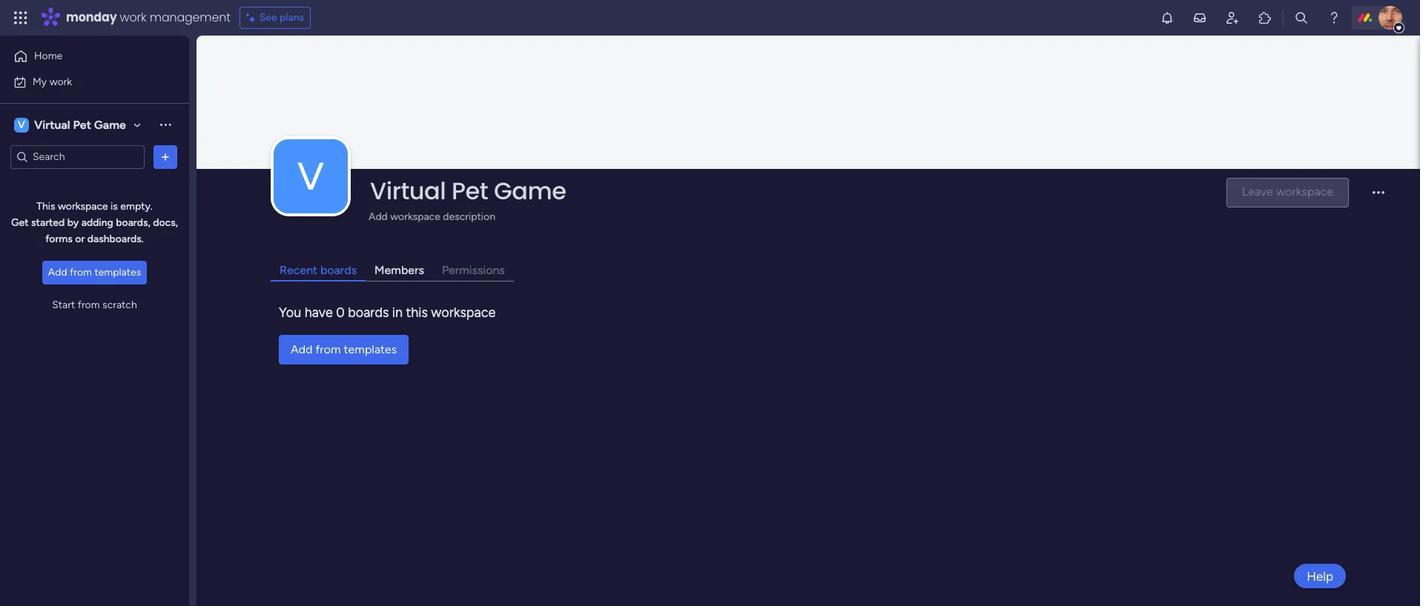 Task type: vqa. For each thing, say whether or not it's contained in the screenshot.
the top pet
yes



Task type: describe. For each thing, give the bounding box(es) containing it.
options image
[[158, 149, 173, 164]]

templates for leftmost add from templates button
[[94, 266, 141, 279]]

james peterson image
[[1379, 6, 1402, 30]]

my
[[33, 75, 47, 88]]

members
[[375, 263, 424, 277]]

empty.
[[120, 200, 153, 213]]

permissions
[[442, 263, 505, 277]]

start from scratch button
[[46, 294, 143, 317]]

start
[[52, 299, 75, 311]]

add from templates for the bottommost add from templates button
[[291, 343, 397, 357]]

virtual pet game inside "workspace selection" element
[[34, 118, 126, 132]]

workspace for add
[[390, 211, 440, 223]]

pet inside "workspace selection" element
[[73, 118, 91, 132]]

1 vertical spatial virtual pet game
[[370, 174, 566, 208]]

1 vertical spatial virtual
[[370, 174, 446, 208]]

get
[[11, 217, 29, 229]]

you have 0 boards in this workspace
[[279, 305, 496, 321]]

invite members image
[[1225, 10, 1240, 25]]

1 horizontal spatial pet
[[452, 174, 488, 208]]

monday
[[66, 9, 117, 26]]

plans
[[280, 11, 304, 24]]

select product image
[[13, 10, 28, 25]]

adding
[[81, 217, 113, 229]]

my work button
[[9, 70, 159, 94]]

started
[[31, 217, 65, 229]]

Search in workspace field
[[31, 148, 124, 165]]

this
[[406, 305, 428, 321]]

work for my
[[49, 75, 72, 88]]

help button
[[1294, 564, 1346, 589]]

0 vertical spatial boards
[[320, 263, 357, 277]]

monday work management
[[66, 9, 230, 26]]

help
[[1307, 569, 1333, 584]]

v for workspace icon
[[18, 118, 25, 131]]

1 vertical spatial boards
[[348, 305, 389, 321]]

docs,
[[153, 217, 178, 229]]

add for the bottommost add from templates button
[[291, 343, 313, 357]]

apps image
[[1258, 10, 1272, 25]]

Virtual Pet Game field
[[366, 174, 1214, 208]]

forms
[[45, 233, 73, 245]]

see plans
[[259, 11, 304, 24]]

add for leftmost add from templates button
[[48, 266, 67, 279]]

1 vertical spatial game
[[494, 174, 566, 208]]

virtual inside "workspace selection" element
[[34, 118, 70, 132]]

description
[[443, 211, 495, 223]]



Task type: locate. For each thing, give the bounding box(es) containing it.
work right monday
[[120, 9, 146, 26]]

from down the or
[[70, 266, 92, 279]]

v2 ellipsis image
[[1373, 192, 1384, 204]]

my work
[[33, 75, 72, 88]]

have
[[305, 305, 333, 321]]

1 vertical spatial add from templates
[[291, 343, 397, 357]]

0 vertical spatial add from templates button
[[42, 261, 147, 285]]

work
[[120, 9, 146, 26], [49, 75, 72, 88]]

add up members
[[369, 211, 388, 223]]

work inside button
[[49, 75, 72, 88]]

0 horizontal spatial add from templates button
[[42, 261, 147, 285]]

virtual pet game
[[34, 118, 126, 132], [370, 174, 566, 208]]

from
[[70, 266, 92, 279], [78, 299, 100, 311], [315, 343, 341, 357]]

0 horizontal spatial virtual
[[34, 118, 70, 132]]

home
[[34, 50, 62, 62]]

from for 'start from scratch' button
[[78, 299, 100, 311]]

add from templates down the 0
[[291, 343, 397, 357]]

workspace selection element
[[14, 116, 128, 134]]

dashboards.
[[87, 233, 144, 245]]

0 horizontal spatial add
[[48, 266, 67, 279]]

virtual up add workspace description on the top left of page
[[370, 174, 446, 208]]

game inside "workspace selection" element
[[94, 118, 126, 132]]

game up description
[[494, 174, 566, 208]]

from right start
[[78, 299, 100, 311]]

1 vertical spatial templates
[[344, 343, 397, 357]]

work for monday
[[120, 9, 146, 26]]

1 vertical spatial add from templates button
[[279, 335, 409, 365]]

virtual
[[34, 118, 70, 132], [370, 174, 446, 208]]

templates
[[94, 266, 141, 279], [344, 343, 397, 357]]

boards right recent
[[320, 263, 357, 277]]

notifications image
[[1160, 10, 1175, 25]]

virtual pet game up the search in workspace field
[[34, 118, 126, 132]]

from for the bottommost add from templates button
[[315, 343, 341, 357]]

0 horizontal spatial pet
[[73, 118, 91, 132]]

add from templates
[[48, 266, 141, 279], [291, 343, 397, 357]]

add from templates button down the 0
[[279, 335, 409, 365]]

or
[[75, 233, 85, 245]]

1 horizontal spatial add
[[291, 343, 313, 357]]

help image
[[1327, 10, 1341, 25]]

1 horizontal spatial add from templates
[[291, 343, 397, 357]]

workspace
[[58, 200, 108, 213], [390, 211, 440, 223], [431, 305, 496, 321]]

virtual pet game up description
[[370, 174, 566, 208]]

workspace for this
[[58, 200, 108, 213]]

1 horizontal spatial work
[[120, 9, 146, 26]]

0 vertical spatial v
[[18, 118, 25, 131]]

0 vertical spatial work
[[120, 9, 146, 26]]

add down 'you'
[[291, 343, 313, 357]]

add from templates button up start from scratch
[[42, 261, 147, 285]]

in
[[392, 305, 403, 321]]

by
[[67, 217, 79, 229]]

you
[[279, 305, 301, 321]]

2 horizontal spatial add
[[369, 211, 388, 223]]

0 horizontal spatial virtual pet game
[[34, 118, 126, 132]]

pet up the search in workspace field
[[73, 118, 91, 132]]

boards,
[[116, 217, 150, 229]]

workspace image
[[274, 139, 348, 214]]

v for workspace image
[[297, 153, 324, 199]]

game
[[94, 118, 126, 132], [494, 174, 566, 208]]

1 horizontal spatial add from templates button
[[279, 335, 409, 365]]

v button
[[274, 139, 348, 214]]

1 horizontal spatial virtual
[[370, 174, 446, 208]]

1 vertical spatial v
[[297, 153, 324, 199]]

see plans button
[[239, 7, 311, 29]]

0 horizontal spatial templates
[[94, 266, 141, 279]]

from down the have
[[315, 343, 341, 357]]

add from templates for leftmost add from templates button
[[48, 266, 141, 279]]

0 horizontal spatial add from templates
[[48, 266, 141, 279]]

pet up description
[[452, 174, 488, 208]]

add up start
[[48, 266, 67, 279]]

add from templates button
[[42, 261, 147, 285], [279, 335, 409, 365]]

0 vertical spatial templates
[[94, 266, 141, 279]]

0
[[336, 305, 345, 321]]

inbox image
[[1192, 10, 1207, 25]]

0 vertical spatial virtual pet game
[[34, 118, 126, 132]]

v
[[18, 118, 25, 131], [297, 153, 324, 199]]

this workspace is empty. get started by adding boards, docs, forms or dashboards.
[[11, 200, 178, 245]]

1 vertical spatial add
[[48, 266, 67, 279]]

recent
[[280, 263, 317, 277]]

1 horizontal spatial templates
[[344, 343, 397, 357]]

workspace left description
[[390, 211, 440, 223]]

management
[[150, 9, 230, 26]]

1 horizontal spatial v
[[297, 153, 324, 199]]

boards
[[320, 263, 357, 277], [348, 305, 389, 321]]

work right my at the left of the page
[[49, 75, 72, 88]]

workspace image
[[14, 117, 29, 133]]

workspace up 'by'
[[58, 200, 108, 213]]

0 vertical spatial virtual
[[34, 118, 70, 132]]

home button
[[9, 44, 159, 68]]

see
[[259, 11, 277, 24]]

v inside workspace image
[[297, 153, 324, 199]]

0 vertical spatial pet
[[73, 118, 91, 132]]

0 horizontal spatial work
[[49, 75, 72, 88]]

0 vertical spatial game
[[94, 118, 126, 132]]

workspace options image
[[158, 117, 173, 132]]

is
[[111, 200, 118, 213]]

virtual right workspace icon
[[34, 118, 70, 132]]

add from templates up start from scratch
[[48, 266, 141, 279]]

0 vertical spatial add from templates
[[48, 266, 141, 279]]

from for leftmost add from templates button
[[70, 266, 92, 279]]

game up the search in workspace field
[[94, 118, 126, 132]]

this
[[37, 200, 55, 213]]

templates up scratch in the left of the page
[[94, 266, 141, 279]]

0 vertical spatial from
[[70, 266, 92, 279]]

pet
[[73, 118, 91, 132], [452, 174, 488, 208]]

scratch
[[102, 299, 137, 311]]

2 vertical spatial from
[[315, 343, 341, 357]]

templates for the bottommost add from templates button
[[344, 343, 397, 357]]

0 horizontal spatial v
[[18, 118, 25, 131]]

search everything image
[[1294, 10, 1309, 25]]

1 vertical spatial work
[[49, 75, 72, 88]]

boards right the 0
[[348, 305, 389, 321]]

templates down you have 0 boards in this workspace
[[344, 343, 397, 357]]

1 horizontal spatial game
[[494, 174, 566, 208]]

add workspace description
[[369, 211, 495, 223]]

1 horizontal spatial virtual pet game
[[370, 174, 566, 208]]

recent boards
[[280, 263, 357, 277]]

2 vertical spatial add
[[291, 343, 313, 357]]

workspace inside this workspace is empty. get started by adding boards, docs, forms or dashboards.
[[58, 200, 108, 213]]

start from scratch
[[52, 299, 137, 311]]

workspace down permissions
[[431, 305, 496, 321]]

1 vertical spatial from
[[78, 299, 100, 311]]

1 vertical spatial pet
[[452, 174, 488, 208]]

v inside workspace icon
[[18, 118, 25, 131]]

add
[[369, 211, 388, 223], [48, 266, 67, 279], [291, 343, 313, 357]]

0 horizontal spatial game
[[94, 118, 126, 132]]

0 vertical spatial add
[[369, 211, 388, 223]]



